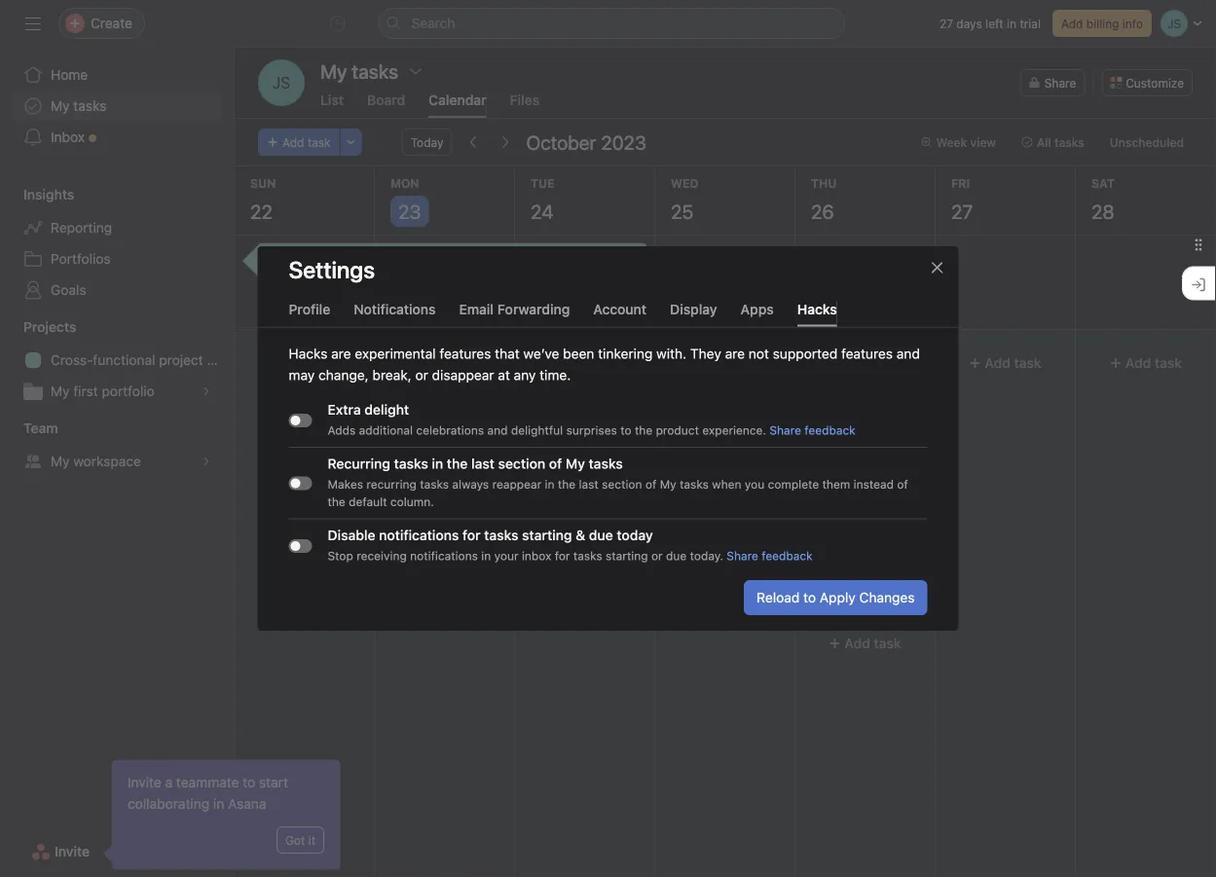 Task type: locate. For each thing, give the bounding box(es) containing it.
are left 'not'
[[725, 346, 745, 362]]

schedule
[[407, 293, 458, 307]]

1 vertical spatial you
[[745, 478, 765, 491]]

that's
[[870, 410, 901, 424]]

for up third:
[[841, 424, 857, 437]]

1 vertical spatial invite
[[55, 844, 90, 860]]

in right save on the bottom right
[[904, 550, 914, 564]]

and inside hacks are experimental features that we've been tinkering with. they are not supported features and may change, break, or disappear at any time.
[[897, 346, 920, 362]]

share left right at the right
[[770, 424, 802, 437]]

0 vertical spatial and
[[897, 346, 920, 362]]

switch for recurring tasks in the last section of my tasks
[[289, 477, 312, 490]]

invite for invite a teammate to start collaborating in asana got it
[[128, 775, 161, 791]]

default
[[349, 495, 387, 509]]

switch for disable notifications for tasks starting & due today
[[289, 539, 312, 553]]

1 are from the left
[[331, 346, 351, 362]]

1 vertical spatial get
[[863, 443, 882, 457]]

0 horizontal spatial invite
[[55, 844, 90, 860]]

supported
[[773, 346, 838, 362]]

hacks button
[[798, 301, 837, 327]]

2 horizontal spatial to
[[804, 590, 816, 606]]

starting down today
[[606, 549, 648, 563]]

1 vertical spatial collaborating
[[128, 796, 210, 812]]

0 horizontal spatial features
[[440, 346, 491, 362]]

add task
[[282, 135, 331, 149], [284, 355, 341, 371], [424, 355, 481, 371], [564, 355, 621, 371], [705, 355, 761, 371], [985, 355, 1042, 371], [1126, 355, 1183, 371], [845, 636, 902, 652]]

1 switch from the top
[[289, 414, 312, 427]]

project left the brief
[[299, 254, 338, 268]]

1 vertical spatial due
[[666, 549, 687, 563]]

23
[[398, 200, 421, 223]]

1 horizontal spatial section
[[602, 478, 642, 491]]

the down makes
[[328, 495, 346, 509]]

tasks inside global element
[[73, 98, 107, 114]]

my inside 'link'
[[51, 383, 70, 399]]

0 vertical spatial asana
[[812, 564, 846, 578]]

invite a teammate to start collaborating in asana tooltip
[[106, 761, 340, 870]]

profile button
[[289, 301, 330, 327]]

features up disappear at the top left of the page
[[440, 346, 491, 362]]

0 horizontal spatial share
[[727, 549, 759, 563]]

0 vertical spatial hacks
[[798, 301, 837, 317]]

0 vertical spatial section
[[498, 456, 546, 472]]

product
[[656, 424, 699, 437]]

last up the &
[[579, 478, 599, 491]]

2 switch from the top
[[289, 477, 312, 490]]

tasks left when at the right bottom of the page
[[680, 478, 709, 491]]

next week image
[[497, 134, 513, 150]]

time
[[889, 537, 913, 550]]

my right using
[[863, 363, 879, 377]]

tasks up find
[[882, 363, 912, 377]]

27
[[940, 17, 954, 30], [952, 200, 973, 223]]

insights button
[[0, 185, 74, 205]]

switch
[[289, 414, 312, 427], [289, 477, 312, 490], [289, 539, 312, 553]]

1 horizontal spatial you
[[860, 424, 880, 437]]

disappear
[[432, 367, 494, 383]]

are up change,
[[331, 346, 351, 362]]

asana up 6️⃣
[[812, 564, 846, 578]]

2023
[[601, 131, 647, 153]]

or down today
[[652, 549, 663, 563]]

feedback up the 3️⃣
[[805, 424, 856, 437]]

fri 27
[[952, 176, 973, 223]]

trial
[[1020, 17, 1041, 30]]

fourth:
[[827, 490, 867, 504]]

tue
[[531, 176, 555, 190]]

in down teammate
[[213, 796, 224, 812]]

0 horizontal spatial and
[[488, 424, 508, 437]]

due right the &
[[589, 527, 613, 544]]

goals link
[[12, 275, 222, 306]]

home
[[51, 67, 88, 83]]

global element
[[0, 48, 234, 165]]

of up today
[[646, 478, 657, 491]]

make
[[862, 583, 891, 597]]

1 vertical spatial for
[[463, 527, 481, 544]]

project left the plan
[[159, 352, 203, 368]]

invite inside button
[[55, 844, 90, 860]]

1 vertical spatial last
[[579, 478, 599, 491]]

0 vertical spatial work
[[812, 517, 839, 531]]

1 horizontal spatial and
[[897, 346, 920, 362]]

1 horizontal spatial for
[[555, 549, 570, 563]]

0 horizontal spatial are
[[331, 346, 351, 362]]

and inside extra delight adds additional celebrations and delightful surprises to the product experience. share feedback
[[488, 424, 508, 437]]

1 vertical spatial switch
[[289, 477, 312, 490]]

notifications right receiving
[[410, 549, 478, 563]]

list
[[320, 92, 344, 108]]

1 vertical spatial work
[[812, 597, 839, 611]]

for right inbox
[[555, 549, 570, 563]]

2 horizontal spatial share
[[1045, 76, 1077, 90]]

to
[[621, 424, 632, 437], [804, 590, 816, 606], [243, 775, 255, 791]]

0 horizontal spatial hacks
[[289, 346, 328, 362]]

using
[[830, 363, 859, 377]]

0 horizontal spatial or
[[416, 367, 428, 383]]

search button
[[378, 8, 846, 39]]

you inside 2️⃣ second: find the layout that's right for you 3️⃣ third: get organized with sections
[[860, 424, 880, 437]]

27 down fri
[[952, 200, 973, 223]]

1 horizontal spatial features
[[842, 346, 893, 362]]

task
[[308, 135, 331, 149], [313, 355, 341, 371], [453, 355, 481, 371], [594, 355, 621, 371], [734, 355, 761, 371], [1015, 355, 1042, 371], [1155, 355, 1183, 371], [874, 636, 902, 652]]

days
[[957, 17, 983, 30]]

0 vertical spatial for
[[841, 424, 857, 437]]

1 vertical spatial feedback
[[762, 549, 813, 563]]

sat 28
[[1092, 176, 1115, 223]]

in inside the invite a teammate to start collaborating in asana got it
[[213, 796, 224, 812]]

0 vertical spatial or
[[416, 367, 428, 383]]

to left start on the bottom of the page
[[243, 775, 255, 791]]

share feedback link up reload
[[727, 549, 813, 563]]

1 vertical spatial project
[[159, 352, 203, 368]]

switch left adds
[[289, 414, 312, 427]]

for
[[841, 424, 857, 437], [463, 527, 481, 544], [555, 549, 570, 563]]

switch left makes
[[289, 477, 312, 490]]

get right third:
[[863, 443, 882, 457]]

my first portfolio
[[51, 383, 155, 399]]

account
[[594, 301, 647, 317]]

team button
[[0, 419, 58, 438]]

my workspace
[[51, 453, 141, 470]]

them
[[823, 478, 851, 491]]

close image
[[930, 260, 945, 276]]

asana inside the invite a teammate to start collaborating in asana got it
[[228, 796, 266, 812]]

to right surprises
[[621, 424, 632, 437]]

1 horizontal spatial asana
[[812, 564, 846, 578]]

collaborating up make
[[829, 550, 901, 564]]

my down team
[[51, 453, 70, 470]]

email forwarding button
[[459, 301, 570, 327]]

with.
[[657, 346, 687, 362]]

my left first on the left
[[51, 383, 70, 399]]

0 vertical spatial share feedback link
[[770, 424, 856, 437]]

last
[[472, 456, 495, 472], [579, 478, 599, 491]]

brief
[[341, 254, 367, 268]]

insights element
[[0, 177, 234, 310]]

0 vertical spatial get
[[858, 350, 878, 363]]

0 horizontal spatial you
[[745, 478, 765, 491]]

team
[[23, 420, 58, 436]]

or right break,
[[416, 367, 428, 383]]

starting
[[522, 527, 572, 544], [606, 549, 648, 563]]

october 2023
[[526, 131, 647, 153]]

tasks inside '1️⃣ first: get started using my tasks'
[[882, 363, 912, 377]]

1 vertical spatial section
[[602, 478, 642, 491]]

1 vertical spatial hacks
[[289, 346, 328, 362]]

to inside extra delight adds additional celebrations and delightful surprises to the product experience. share feedback
[[621, 424, 632, 437]]

a
[[165, 775, 173, 791]]

stay
[[870, 490, 895, 504]]

got it button
[[277, 827, 324, 854]]

section up the reappear
[[498, 456, 546, 472]]

0 vertical spatial due
[[589, 527, 613, 544]]

the left layout
[[812, 410, 830, 424]]

last up always
[[472, 456, 495, 472]]

mon
[[391, 176, 419, 190]]

1️⃣ first: get started using my tasks
[[812, 350, 912, 377]]

the left 'product'
[[635, 424, 653, 437]]

for down always
[[463, 527, 481, 544]]

0 vertical spatial 27
[[940, 17, 954, 30]]

and left delightful
[[488, 424, 508, 437]]

to left apply
[[804, 590, 816, 606]]

in left your
[[481, 549, 491, 563]]

28
[[1092, 200, 1115, 223]]

0 horizontal spatial section
[[498, 456, 546, 472]]

2 vertical spatial switch
[[289, 539, 312, 553]]

1 horizontal spatial invite
[[128, 775, 161, 791]]

features up using
[[842, 346, 893, 362]]

of down delightful
[[549, 456, 562, 472]]

1 vertical spatial starting
[[606, 549, 648, 563]]

add task button
[[258, 129, 340, 156], [243, 346, 366, 381], [383, 346, 507, 381], [523, 346, 647, 381], [663, 346, 787, 381], [944, 346, 1068, 381], [1084, 346, 1209, 381], [804, 626, 927, 661]]

collaborating down the "a" at the bottom left of the page
[[128, 796, 210, 812]]

any
[[514, 367, 536, 383]]

0 vertical spatial feedback
[[805, 424, 856, 437]]

1 vertical spatial share
[[770, 424, 802, 437]]

1 vertical spatial share feedback link
[[727, 549, 813, 563]]

hacks for hacks are experimental features that we've been tinkering with. they are not supported features and may change, break, or disappear at any time.
[[289, 346, 328, 362]]

1 vertical spatial and
[[488, 424, 508, 437]]

2 are from the left
[[725, 346, 745, 362]]

1 vertical spatial asana
[[228, 796, 266, 812]]

0 vertical spatial switch
[[289, 414, 312, 427]]

0 vertical spatial to
[[621, 424, 632, 437]]

1 vertical spatial to
[[804, 590, 816, 606]]

inbox link
[[12, 122, 222, 153]]

2 vertical spatial for
[[555, 549, 570, 563]]

0 horizontal spatial starting
[[522, 527, 572, 544]]

of
[[549, 456, 562, 472], [646, 478, 657, 491], [897, 478, 909, 491], [834, 504, 845, 517]]

1 horizontal spatial are
[[725, 346, 745, 362]]

for inside 2️⃣ second: find the layout that's right for you 3️⃣ third: get organized with sections
[[841, 424, 857, 437]]

0 vertical spatial invite
[[128, 775, 161, 791]]

notifications down column.
[[379, 527, 459, 544]]

recurring
[[367, 478, 417, 491]]

0 horizontal spatial to
[[243, 775, 255, 791]]

collaborating inside 4️⃣ fourth: stay on top of incoming work 5️⃣ fifth: save time by collaborating in asana 6️⃣ sixth: make work manageable
[[829, 550, 901, 564]]

tue 24
[[531, 176, 555, 223]]

js button
[[258, 59, 305, 106]]

1 horizontal spatial to
[[621, 424, 632, 437]]

in
[[1007, 17, 1017, 30], [432, 456, 443, 472], [545, 478, 555, 491], [481, 549, 491, 563], [904, 550, 914, 564], [213, 796, 224, 812]]

in right "left"
[[1007, 17, 1017, 30]]

0 horizontal spatial collaborating
[[128, 796, 210, 812]]

in down celebrations
[[432, 456, 443, 472]]

board link
[[367, 92, 405, 118]]

thu
[[811, 176, 837, 190]]

get inside '1️⃣ first: get started using my tasks'
[[858, 350, 878, 363]]

my up inbox
[[51, 98, 70, 114]]

0 vertical spatial last
[[472, 456, 495, 472]]

apps button
[[741, 301, 774, 327]]

tasks down home
[[73, 98, 107, 114]]

due left today.
[[666, 549, 687, 563]]

invite
[[128, 775, 161, 791], [55, 844, 90, 860]]

due
[[589, 527, 613, 544], [666, 549, 687, 563]]

teammate
[[176, 775, 239, 791]]

hacks up the supported
[[798, 301, 837, 317]]

column.
[[391, 495, 434, 509]]

and up find
[[897, 346, 920, 362]]

hacks up may
[[289, 346, 328, 362]]

of right top
[[834, 504, 845, 517]]

3 switch from the top
[[289, 539, 312, 553]]

1 horizontal spatial or
[[652, 549, 663, 563]]

workspace
[[73, 453, 141, 470]]

features
[[440, 346, 491, 362], [842, 346, 893, 362]]

hide sidebar image
[[25, 16, 41, 31]]

27 left days
[[940, 17, 954, 30]]

collaborating
[[829, 550, 901, 564], [128, 796, 210, 812]]

section
[[498, 456, 546, 472], [602, 478, 642, 491]]

1 horizontal spatial collaborating
[[829, 550, 901, 564]]

are
[[331, 346, 351, 362], [725, 346, 745, 362]]

hacks inside hacks are experimental features that we've been tinkering with. they are not supported features and may change, break, or disappear at any time.
[[289, 346, 328, 362]]

switch left stop at the bottom left
[[289, 539, 312, 553]]

reload to apply changes button
[[744, 581, 928, 616]]

section up today
[[602, 478, 642, 491]]

share right today.
[[727, 549, 759, 563]]

fri
[[952, 176, 971, 190]]

2 vertical spatial to
[[243, 775, 255, 791]]

work
[[812, 517, 839, 531], [812, 597, 839, 611]]

tasks up column.
[[420, 478, 449, 491]]

2 features from the left
[[842, 346, 893, 362]]

0 vertical spatial share
[[1045, 76, 1077, 90]]

0 horizontal spatial asana
[[228, 796, 266, 812]]

experimental
[[355, 346, 436, 362]]

asana down start on the bottom of the page
[[228, 796, 266, 812]]

0 vertical spatial collaborating
[[829, 550, 901, 564]]

1 horizontal spatial project
[[299, 254, 338, 268]]

0 horizontal spatial project
[[159, 352, 203, 368]]

1 horizontal spatial starting
[[606, 549, 648, 563]]

portfolios
[[51, 251, 111, 267]]

tasks down surprises
[[589, 456, 623, 472]]

you right when at the right bottom of the page
[[745, 478, 765, 491]]

get right 'first:'
[[858, 350, 878, 363]]

you up organized
[[860, 424, 880, 437]]

share inside share "button"
[[1045, 76, 1077, 90]]

the right the reappear
[[558, 478, 576, 491]]

starting up inbox
[[522, 527, 572, 544]]

disable notifications for tasks starting & due today stop receiving notifications in your inbox for tasks starting or due today. share feedback
[[328, 527, 813, 563]]

0 horizontal spatial for
[[463, 527, 481, 544]]

0 vertical spatial you
[[860, 424, 880, 437]]

that
[[495, 346, 520, 362]]

invite inside the invite a teammate to start collaborating in asana got it
[[128, 775, 161, 791]]

share down add billing info button
[[1045, 76, 1077, 90]]

2 horizontal spatial for
[[841, 424, 857, 437]]

second:
[[827, 396, 872, 410]]

with
[[845, 457, 868, 470]]

in right the reappear
[[545, 478, 555, 491]]

share feedback link up the 3️⃣
[[770, 424, 856, 437]]

1 horizontal spatial share
[[770, 424, 802, 437]]

2 vertical spatial share
[[727, 549, 759, 563]]

1 horizontal spatial hacks
[[798, 301, 837, 317]]

collaborating inside the invite a teammate to start collaborating in asana got it
[[128, 796, 210, 812]]

1 vertical spatial or
[[652, 549, 663, 563]]

27 days left in trial
[[940, 17, 1041, 30]]

feedback up reload
[[762, 549, 813, 563]]

0 horizontal spatial last
[[472, 456, 495, 472]]



Task type: describe. For each thing, give the bounding box(es) containing it.
apps
[[741, 301, 774, 317]]

feedback inside extra delight adds additional celebrations and delightful surprises to the product experience. share feedback
[[805, 424, 856, 437]]

calendar link
[[429, 92, 487, 118]]

share inside extra delight adds additional celebrations and delightful surprises to the product experience. share feedback
[[770, 424, 802, 437]]

always
[[452, 478, 489, 491]]

previous week image
[[466, 134, 482, 150]]

inbox
[[51, 129, 85, 145]]

26
[[811, 200, 834, 223]]

add billing info button
[[1053, 10, 1152, 37]]

switch for extra delight
[[289, 414, 312, 427]]

the inside 2️⃣ second: find the layout that's right for you 3️⃣ third: get organized with sections
[[812, 410, 830, 424]]

fifth:
[[827, 537, 856, 550]]

layout
[[833, 410, 867, 424]]

today.
[[690, 549, 724, 563]]

my down surprises
[[566, 456, 585, 472]]

portfolio
[[102, 383, 155, 399]]

0 horizontal spatial due
[[589, 527, 613, 544]]

invite button
[[19, 835, 102, 870]]

find
[[876, 396, 899, 410]]

or inside disable notifications for tasks starting & due today stop receiving notifications in your inbox for tasks starting or due today. share feedback
[[652, 549, 663, 563]]

feedback inside disable notifications for tasks starting & due today stop receiving notifications in your inbox for tasks starting or due today. share feedback
[[762, 549, 813, 563]]

reappear
[[492, 478, 542, 491]]

cross-functional project plan link
[[12, 345, 234, 376]]

the inside extra delight adds additional celebrations and delightful surprises to the product experience. share feedback
[[635, 424, 653, 437]]

may
[[289, 367, 315, 383]]

started
[[812, 350, 912, 377]]

sun 22
[[250, 176, 276, 223]]

left
[[986, 17, 1004, 30]]

display
[[670, 301, 718, 317]]

get inside 2️⃣ second: find the layout that's right for you 3️⃣ third: get organized with sections
[[863, 443, 882, 457]]

share feedback link for surprises
[[770, 424, 856, 437]]

my down 'product'
[[660, 478, 677, 491]]

sun
[[250, 176, 276, 190]]

on
[[898, 490, 912, 504]]

tasks up your
[[484, 527, 519, 544]]

3️⃣
[[812, 443, 824, 457]]

0 vertical spatial project
[[299, 254, 338, 268]]

my tasks
[[320, 59, 398, 82]]

tasks up recurring
[[394, 456, 428, 472]]

4️⃣
[[812, 490, 824, 504]]

2️⃣
[[812, 396, 824, 410]]

1 work from the top
[[812, 517, 839, 531]]

asana inside 4️⃣ fourth: stay on top of incoming work 5️⃣ fifth: save time by collaborating in asana 6️⃣ sixth: make work manageable
[[812, 564, 846, 578]]

to inside "reload to apply changes" button
[[804, 590, 816, 606]]

teams element
[[0, 411, 234, 481]]

time.
[[540, 367, 571, 383]]

third:
[[827, 443, 859, 457]]

first:
[[827, 350, 855, 363]]

reporting link
[[12, 212, 222, 244]]

6️⃣
[[812, 583, 824, 597]]

0 vertical spatial notifications
[[379, 527, 459, 544]]

inbox
[[522, 549, 552, 563]]

&
[[576, 527, 586, 544]]

settings
[[289, 256, 375, 283]]

1 features from the left
[[440, 346, 491, 362]]

invite for invite
[[55, 844, 90, 860]]

apply
[[820, 590, 856, 606]]

the up always
[[447, 456, 468, 472]]

draft
[[268, 254, 296, 268]]

my tasks
[[51, 98, 107, 114]]

add billing info
[[1062, 17, 1144, 30]]

hacks for hacks
[[798, 301, 837, 317]]

adds
[[328, 424, 356, 437]]

sections
[[872, 457, 918, 470]]

share inside disable notifications for tasks starting & due today stop receiving notifications in your inbox for tasks starting or due today. share feedback
[[727, 549, 759, 563]]

share button
[[1021, 69, 1085, 96]]

board
[[367, 92, 405, 108]]

been
[[563, 346, 595, 362]]

plan
[[207, 352, 234, 368]]

my inside '1️⃣ first: get started using my tasks'
[[863, 363, 879, 377]]

share feedback link for today
[[727, 549, 813, 563]]

insights
[[23, 187, 74, 203]]

my inside teams element
[[51, 453, 70, 470]]

projects button
[[0, 318, 76, 337]]

recurring tasks in the last section of my tasks makes recurring tasks always reappear in the last section of my tasks when you complete them instead of the default column.
[[328, 456, 909, 509]]

mon 23
[[391, 176, 421, 223]]

today button
[[402, 129, 452, 156]]

we've
[[524, 346, 560, 362]]

my tasks link
[[12, 91, 222, 122]]

when
[[712, 478, 742, 491]]

disable
[[328, 527, 376, 544]]

to inside the invite a teammate to start collaborating in asana got it
[[243, 775, 255, 791]]

not
[[749, 346, 769, 362]]

you inside recurring tasks in the last section of my tasks makes recurring tasks always reappear in the last section of my tasks when you complete them instead of the default column.
[[745, 478, 765, 491]]

delightful
[[511, 424, 563, 437]]

files
[[510, 92, 540, 108]]

1 vertical spatial 27
[[952, 200, 973, 223]]

sixth:
[[827, 583, 858, 597]]

1 horizontal spatial last
[[579, 478, 599, 491]]

1️⃣
[[812, 350, 824, 363]]

draft project brief
[[268, 254, 367, 268]]

forwarding
[[497, 301, 570, 317]]

2 work from the top
[[812, 597, 839, 611]]

by
[[812, 550, 826, 564]]

my inside global element
[[51, 98, 70, 114]]

1 vertical spatial notifications
[[410, 549, 478, 563]]

cross-
[[51, 352, 93, 368]]

extra delight adds additional celebrations and delightful surprises to the product experience. share feedback
[[328, 402, 856, 437]]

meeting
[[502, 293, 547, 307]]

notifications
[[354, 301, 436, 317]]

save
[[859, 537, 886, 550]]

tasks down the &
[[574, 549, 603, 563]]

delight
[[365, 402, 409, 418]]

of down sections in the right of the page
[[897, 478, 909, 491]]

of inside 4️⃣ fourth: stay on top of incoming work 5️⃣ fifth: save time by collaborating in asana 6️⃣ sixth: make work manageable
[[834, 504, 845, 517]]

changes
[[860, 590, 915, 606]]

experience.
[[703, 424, 767, 437]]

additional
[[359, 424, 413, 437]]

got
[[285, 834, 305, 847]]

25
[[671, 200, 694, 223]]

in inside disable notifications for tasks starting & due today stop receiving notifications in your inbox for tasks starting or due today. share feedback
[[481, 549, 491, 563]]

in inside 4️⃣ fourth: stay on top of incoming work 5️⃣ fifth: save time by collaborating in asana 6️⃣ sixth: make work manageable
[[904, 550, 914, 564]]

top
[[812, 504, 831, 517]]

wed 25
[[671, 176, 699, 223]]

add inside button
[[1062, 17, 1084, 30]]

complete
[[768, 478, 819, 491]]

0 vertical spatial starting
[[522, 527, 572, 544]]

or inside hacks are experimental features that we've been tinkering with. they are not supported features and may change, break, or disappear at any time.
[[416, 367, 428, 383]]

my workspace link
[[12, 446, 222, 477]]

projects element
[[0, 310, 234, 411]]

1 horizontal spatial due
[[666, 549, 687, 563]]

surprises
[[567, 424, 617, 437]]

today
[[617, 527, 653, 544]]

24
[[531, 200, 554, 223]]

search list box
[[378, 8, 846, 39]]

hacks are experimental features that we've been tinkering with. they are not supported features and may change, break, or disappear at any time.
[[289, 346, 920, 383]]

incoming
[[848, 504, 898, 517]]

reload
[[757, 590, 800, 606]]



Task type: vqa. For each thing, say whether or not it's contained in the screenshot.
line_and_symbols icon
no



